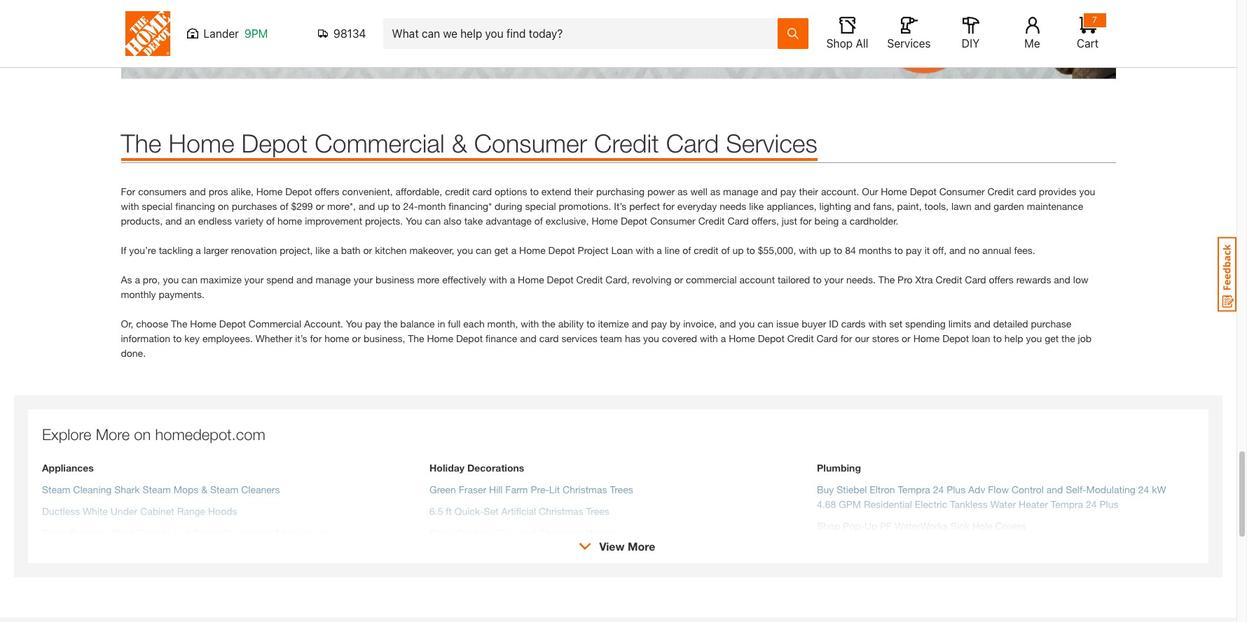 Task type: locate. For each thing, give the bounding box(es) containing it.
month
[[418, 200, 446, 212]]

heater
[[1019, 499, 1048, 511]]

0 vertical spatial credit
[[445, 186, 470, 198]]

& right mops
[[201, 484, 207, 496]]

convenient,
[[342, 186, 393, 198]]

shop down 6.5
[[430, 528, 453, 540]]

the left pro
[[879, 274, 895, 286]]

of
[[280, 200, 288, 212], [266, 215, 275, 227], [535, 215, 543, 227], [683, 245, 691, 257], [721, 245, 730, 257]]

affordable,
[[396, 186, 442, 198]]

0 horizontal spatial their
[[574, 186, 594, 198]]

offers up more*,
[[315, 186, 340, 198]]

1 vertical spatial commercial
[[249, 318, 301, 330]]

you up effectively
[[457, 245, 473, 257]]

holiday decorations
[[430, 463, 524, 474]]

1 horizontal spatial you
[[406, 215, 422, 227]]

0 horizontal spatial get
[[495, 245, 509, 257]]

1 vertical spatial outdoor
[[430, 556, 468, 568]]

offers
[[315, 186, 340, 198], [989, 274, 1014, 286]]

24-
[[403, 200, 418, 212]]

special down consumers
[[142, 200, 173, 212]]

0 horizontal spatial offers
[[315, 186, 340, 198]]

2 your from the left
[[354, 274, 373, 286]]

the
[[121, 128, 162, 158], [879, 274, 895, 286], [171, 318, 187, 330], [408, 333, 424, 345]]

0 horizontal spatial &
[[201, 484, 207, 496]]

0 horizontal spatial steam
[[42, 484, 70, 496]]

shop pop-up pf waterworks sink hole covers
[[817, 521, 1027, 533]]

0 vertical spatial plus
[[947, 484, 966, 496]]

0 horizontal spatial special
[[142, 200, 173, 212]]

24 down self-
[[1086, 499, 1097, 511]]

0 vertical spatial outdoor
[[456, 528, 492, 540]]

1 horizontal spatial consumer
[[650, 215, 696, 227]]

credit down issue
[[787, 333, 814, 345]]

home down advantage
[[519, 245, 546, 257]]

monthly
[[121, 289, 156, 301]]

more
[[96, 426, 130, 444], [628, 540, 655, 554]]

adv
[[968, 484, 986, 496]]

special down extend
[[525, 200, 556, 212]]

tempra down self-
[[1051, 499, 1083, 511]]

commercial inside or, choose the home depot commercial account. you pay the balance in full each month, with the ability to itemize and pay by invoice, and you can issue buyer id cards with set spending limits and detailed purchase information to key employees. whether it's for home or business, the home depot finance and card services team has you covered with a home depot credit card for our stores or home depot loan to help you get the job done.
[[249, 318, 301, 330]]

project,
[[280, 245, 313, 257]]

for down power in the right top of the page
[[663, 200, 675, 212]]

and right lawn
[[975, 200, 991, 212]]

ft
[[446, 506, 452, 518]]

0 horizontal spatial plus
[[947, 484, 966, 496]]

or inside for consumers and pros alike, home depot offers convenient, affordable, credit card options to extend their purchasing power as well as manage and pay their account. our home depot consumer credit card provides you with special financing on purchases of $299 or more*, and up to 24-month financing* during special promotions. it's perfect for everyday needs like appliances, lighting and fans, paint, tools, lawn and garden maintenance products, and an endless variety of home improvement projects. you can also take advantage of exclusive, home depot consumer credit card offers, just for being a cardholder.
[[316, 200, 325, 212]]

1 your from the left
[[244, 274, 264, 286]]

0 vertical spatial more
[[96, 426, 130, 444]]

1 horizontal spatial home
[[325, 333, 349, 345]]

issue
[[776, 318, 799, 330]]

0 horizontal spatial card
[[473, 186, 492, 198]]

1 horizontal spatial your
[[354, 274, 373, 286]]

get down advantage
[[495, 245, 509, 257]]

0 vertical spatial offers
[[315, 186, 340, 198]]

projects.
[[365, 215, 403, 227]]

shop left all
[[827, 37, 853, 50]]

like up offers,
[[749, 200, 764, 212]]

card up garden
[[1017, 186, 1036, 198]]

set
[[484, 506, 499, 518]]

1 horizontal spatial on
[[218, 200, 229, 212]]

trees
[[610, 484, 633, 496], [586, 506, 609, 518]]

whether
[[256, 333, 292, 345]]

1 horizontal spatial credit
[[694, 245, 719, 257]]

1 horizontal spatial commercial
[[315, 128, 445, 158]]

month,
[[487, 318, 518, 330]]

can
[[425, 215, 441, 227], [476, 245, 492, 257], [182, 274, 198, 286], [758, 318, 774, 330]]

no
[[969, 245, 980, 257]]

all
[[856, 37, 869, 50]]

ability
[[558, 318, 584, 330]]

christmas
[[563, 484, 607, 496], [539, 506, 583, 518], [540, 528, 584, 540]]

0 horizontal spatial commercial
[[249, 318, 301, 330]]

depot down issue
[[758, 333, 785, 345]]

1 horizontal spatial &
[[452, 128, 467, 158]]

in
[[438, 318, 445, 330]]

the home depot logo image
[[125, 11, 170, 56]]

up up account
[[733, 245, 744, 257]]

to left extend
[[530, 186, 539, 198]]

0 horizontal spatial credit
[[445, 186, 470, 198]]

home down account.
[[325, 333, 349, 345]]

offers down annual
[[989, 274, 1014, 286]]

revolving
[[632, 274, 672, 286]]

0 horizontal spatial consumer
[[474, 128, 587, 158]]

living
[[471, 556, 499, 568]]

shop all button
[[825, 17, 870, 50]]

a left larger
[[196, 245, 201, 257]]

can inside for consumers and pros alike, home depot offers convenient, affordable, credit card options to extend their purchasing power as well as manage and pay their account. our home depot consumer credit card provides you with special financing on purchases of $299 or more*, and up to 24-month financing* during special promotions. it's perfect for everyday needs like appliances, lighting and fans, paint, tools, lawn and garden maintenance products, and an endless variety of home improvement projects. you can also take advantage of exclusive, home depot consumer credit card offers, just for being a cardholder.
[[425, 215, 441, 227]]

feedback link image
[[1218, 237, 1237, 313]]

pay
[[781, 186, 797, 198], [906, 245, 922, 257], [365, 318, 381, 330], [651, 318, 667, 330]]

2 horizontal spatial card
[[1017, 186, 1036, 198]]

a right as
[[135, 274, 140, 286]]

1 vertical spatial tempra
[[1051, 499, 1083, 511]]

0 horizontal spatial manage
[[316, 274, 351, 286]]

view more
[[599, 540, 655, 554]]

2 special from the left
[[525, 200, 556, 212]]

1 vertical spatial plus
[[1100, 499, 1119, 511]]

$299
[[291, 200, 313, 212]]

manage
[[723, 186, 759, 198], [316, 274, 351, 286]]

consumer down everyday
[[650, 215, 696, 227]]

view more button
[[599, 540, 655, 554]]

shop for shop pop-up pf waterworks sink hole covers
[[817, 521, 840, 533]]

1 horizontal spatial get
[[1045, 333, 1059, 345]]

job
[[1078, 333, 1092, 345]]

0 horizontal spatial up
[[378, 200, 389, 212]]

2 vertical spatial consumer
[[650, 215, 696, 227]]

shop for shop all
[[827, 37, 853, 50]]

and left no
[[949, 245, 966, 257]]

1 vertical spatial home
[[325, 333, 349, 345]]

card down needs
[[728, 215, 749, 227]]

services right all
[[887, 37, 931, 50]]

lighting
[[820, 200, 851, 212]]

pop-
[[843, 521, 865, 533]]

you up payments.
[[163, 274, 179, 286]]

1 vertical spatial services
[[726, 128, 818, 158]]

outdoor living
[[430, 556, 499, 568]]

services up appliances,
[[726, 128, 818, 158]]

as left well
[[678, 186, 688, 198]]

1 as from the left
[[678, 186, 688, 198]]

can inside as a pro, you can maximize your spend and manage your business more effectively with a home depot credit card, revolving or commercial account tailored to your needs. the pro xtra credit card offers rewards and low monthly payments.
[[182, 274, 198, 286]]

a inside or, choose the home depot commercial account. you pay the balance in full each month, with the ability to itemize and pay by invoice, and you can issue buyer id cards with set spending limits and detailed purchase information to key employees. whether it's for home or business, the home depot finance and card services team has you covered with a home depot credit card for our stores or home depot loan to help you get the job done.
[[721, 333, 726, 345]]

1 vertical spatial you
[[346, 318, 362, 330]]

or right revolving
[[674, 274, 683, 286]]

of right variety
[[266, 215, 275, 227]]

shop inside button
[[827, 37, 853, 50]]

0 horizontal spatial you
[[346, 318, 362, 330]]

plus
[[947, 484, 966, 496], [1100, 499, 1119, 511]]

home up month,
[[518, 274, 544, 286]]

the up business, at the left bottom
[[384, 318, 398, 330]]

card inside or, choose the home depot commercial account. you pay the balance in full each month, with the ability to itemize and pay by invoice, and you can issue buyer id cards with set spending limits and detailed purchase information to key employees. whether it's for home or business, the home depot finance and card services team has you covered with a home depot credit card for our stores or home depot loan to help you get the job done.
[[539, 333, 559, 345]]

line
[[665, 245, 680, 257]]

commercial up whether
[[249, 318, 301, 330]]

needs
[[720, 200, 747, 212]]

you right provides
[[1079, 186, 1095, 198]]

1 vertical spatial offers
[[989, 274, 1014, 286]]

2 horizontal spatial consumer
[[940, 186, 985, 198]]

and left low
[[1054, 274, 1071, 286]]

shop outdoor (covered) christmas wreaths
[[430, 528, 623, 540]]

home down it's
[[592, 215, 618, 227]]

outdoor
[[456, 528, 492, 540], [430, 556, 468, 568]]

cart 7
[[1077, 15, 1099, 50]]

range
[[177, 506, 205, 518]]

24
[[933, 484, 944, 496], [1139, 484, 1149, 496], [1086, 499, 1097, 511]]

with right loan
[[636, 245, 654, 257]]

you inside as a pro, you can maximize your spend and manage your business more effectively with a home depot credit card, revolving or commercial account tailored to your needs. the pro xtra credit card offers rewards and low monthly payments.
[[163, 274, 179, 286]]

left
[[174, 528, 191, 540]]

you left issue
[[739, 318, 755, 330]]

1 horizontal spatial as
[[710, 186, 721, 198]]

1 vertical spatial more
[[628, 540, 655, 554]]

hoods
[[208, 506, 237, 518]]

annual
[[983, 245, 1012, 257]]

1 vertical spatial christmas
[[539, 506, 583, 518]]

0 vertical spatial christmas
[[563, 484, 607, 496]]

and left an
[[165, 215, 182, 227]]

key
[[184, 333, 200, 345]]

1 horizontal spatial steam
[[143, 484, 171, 496]]

a inside for consumers and pros alike, home depot offers convenient, affordable, credit card options to extend their purchasing power as well as manage and pay their account. our home depot consumer credit card provides you with special financing on purchases of $299 or more*, and up to 24-month financing* during special promotions. it's perfect for everyday needs like appliances, lighting and fans, paint, tools, lawn and garden maintenance products, and an endless variety of home improvement projects. you can also take advantage of exclusive, home depot consumer credit card offers, just for being a cardholder.
[[842, 215, 847, 227]]

outdoor down quick- on the bottom left of the page
[[456, 528, 492, 540]]

can up payments.
[[182, 274, 198, 286]]

0 horizontal spatial your
[[244, 274, 264, 286]]

you down 24-
[[406, 215, 422, 227]]

depot inside as a pro, you can maximize your spend and manage your business more effectively with a home depot credit card, revolving or commercial account tailored to your needs. the pro xtra credit card offers rewards and low monthly payments.
[[547, 274, 574, 286]]

0 horizontal spatial trees
[[586, 506, 609, 518]]

get down purchase on the right bottom of the page
[[1045, 333, 1059, 345]]

1 horizontal spatial card
[[539, 333, 559, 345]]

provides
[[1039, 186, 1077, 198]]

1 horizontal spatial manage
[[723, 186, 759, 198]]

their up promotions. on the left top
[[574, 186, 594, 198]]

0 horizontal spatial services
[[726, 128, 818, 158]]

larger
[[204, 245, 228, 257]]

0 horizontal spatial tempra
[[898, 484, 930, 496]]

1 vertical spatial credit
[[694, 245, 719, 257]]

1 horizontal spatial like
[[749, 200, 764, 212]]

can down month
[[425, 215, 441, 227]]

credit up commercial
[[694, 245, 719, 257]]

payments.
[[159, 289, 205, 301]]

with
[[121, 200, 139, 212], [636, 245, 654, 257], [799, 245, 817, 257], [489, 274, 507, 286], [521, 318, 539, 330], [869, 318, 887, 330], [700, 333, 718, 345]]

pay up business, at the left bottom
[[365, 318, 381, 330]]

stores
[[872, 333, 899, 345]]

consumers
[[138, 186, 187, 198]]

or right the $299
[[316, 200, 325, 212]]

xtra
[[916, 274, 933, 286]]

0 vertical spatial you
[[406, 215, 422, 227]]

more for view
[[628, 540, 655, 554]]

account.
[[821, 186, 859, 198]]

and right spend
[[296, 274, 313, 286]]

up left the '84'
[[820, 245, 831, 257]]

for left our
[[841, 333, 853, 345]]

tools,
[[925, 200, 949, 212]]

1 vertical spatial manage
[[316, 274, 351, 286]]

1 horizontal spatial up
[[733, 245, 744, 257]]

an
[[185, 215, 195, 227]]

on up shark
[[134, 426, 151, 444]]

1 horizontal spatial services
[[887, 37, 931, 50]]

on inside for consumers and pros alike, home depot offers convenient, affordable, credit card options to extend their purchasing power as well as manage and pay their account. our home depot consumer credit card provides you with special financing on purchases of $299 or more*, and up to 24-month financing* during special promotions. it's perfect for everyday needs like appliances, lighting and fans, paint, tools, lawn and garden maintenance products, and an endless variety of home improvement projects. you can also take advantage of exclusive, home depot consumer credit card offers, just for being a cardholder.
[[218, 200, 229, 212]]

you
[[1079, 186, 1095, 198], [457, 245, 473, 257], [163, 274, 179, 286], [739, 318, 755, 330], [643, 333, 659, 345], [1026, 333, 1042, 345]]

0 horizontal spatial like
[[316, 245, 330, 257]]

depot down each
[[456, 333, 483, 345]]

lawn
[[952, 200, 972, 212]]

2 horizontal spatial your
[[825, 274, 844, 286]]

christmas down lit
[[539, 506, 583, 518]]

0 horizontal spatial home
[[278, 215, 302, 227]]

0 horizontal spatial on
[[134, 426, 151, 444]]

1 horizontal spatial tempra
[[1051, 499, 1083, 511]]

can inside or, choose the home depot commercial account. you pay the balance in full each month, with the ability to itemize and pay by invoice, and you can issue buyer id cards with set spending limits and detailed purchase information to key employees. whether it's for home or business, the home depot finance and card services team has you covered with a home depot credit card for our stores or home depot loan to help you get the job done.
[[758, 318, 774, 330]]

steam
[[42, 484, 70, 496], [143, 484, 171, 496], [210, 484, 239, 496]]

more right view
[[628, 540, 655, 554]]

green fraser hill farm pre-lit christmas trees link
[[430, 484, 633, 496]]

home inside as a pro, you can maximize your spend and manage your business more effectively with a home depot credit card, revolving or commercial account tailored to your needs. the pro xtra credit card offers rewards and low monthly payments.
[[518, 274, 544, 286]]

up up projects.
[[378, 200, 389, 212]]

a down lighting
[[842, 215, 847, 227]]

and right invoice,
[[720, 318, 736, 330]]

tempra
[[898, 484, 930, 496], [1051, 499, 1083, 511]]

84
[[845, 245, 856, 257]]

1 horizontal spatial their
[[799, 186, 819, 198]]

promotions.
[[559, 200, 611, 212]]

a right covered
[[721, 333, 726, 345]]

improvement
[[305, 215, 362, 227]]

steam up hoods
[[210, 484, 239, 496]]

to left the '84'
[[834, 245, 843, 257]]

explore more on homedepot.com
[[42, 426, 265, 444]]

under
[[111, 506, 137, 518]]

depot up tools,
[[910, 186, 937, 198]]

christmas up more link image
[[540, 528, 584, 540]]

0 vertical spatial home
[[278, 215, 302, 227]]

card,
[[606, 274, 630, 286]]

0 vertical spatial like
[[749, 200, 764, 212]]

you right account.
[[346, 318, 362, 330]]

fans,
[[873, 200, 895, 212]]

lander 9pm
[[204, 27, 268, 40]]

1 vertical spatial get
[[1045, 333, 1059, 345]]

with inside for consumers and pros alike, home depot offers convenient, affordable, credit card options to extend their purchasing power as well as manage and pay their account. our home depot consumer credit card provides you with special financing on purchases of $299 or more*, and up to 24-month financing* during special promotions. it's perfect for everyday needs like appliances, lighting and fans, paint, tools, lawn and garden maintenance products, and an endless variety of home improvement projects. you can also take advantage of exclusive, home depot consumer credit card offers, just for being a cardholder.
[[121, 200, 139, 212]]

buy stiebel eltron tempra 24 plus adv flow control and self-modulating 24 kw 4.68 gpm residential electric tankless water heater tempra 24 plus
[[817, 484, 1166, 511]]

home down the $299
[[278, 215, 302, 227]]

1 horizontal spatial more
[[628, 540, 655, 554]]

to
[[530, 186, 539, 198], [392, 200, 401, 212], [747, 245, 755, 257], [834, 245, 843, 257], [895, 245, 903, 257], [813, 274, 822, 286], [587, 318, 595, 330], [173, 333, 182, 345], [993, 333, 1002, 345], [162, 528, 171, 540]]

with down for
[[121, 200, 139, 212]]

lander
[[204, 27, 239, 40]]

bath
[[341, 245, 361, 257]]

2 horizontal spatial up
[[820, 245, 831, 257]]

more for explore
[[96, 426, 130, 444]]

extend
[[542, 186, 572, 198]]

1 horizontal spatial plus
[[1100, 499, 1119, 511]]

0 vertical spatial on
[[218, 200, 229, 212]]

0 vertical spatial manage
[[723, 186, 759, 198]]

home inside for consumers and pros alike, home depot offers convenient, affordable, credit card options to extend their purchasing power as well as manage and pay their account. our home depot consumer credit card provides you with special financing on purchases of $299 or more*, and up to 24-month financing* during special promotions. it's perfect for everyday needs like appliances, lighting and fans, paint, tools, lawn and garden maintenance products, and an endless variety of home improvement projects. you can also take advantage of exclusive, home depot consumer credit card offers, just for being a cardholder.
[[278, 215, 302, 227]]

cabinet
[[140, 506, 174, 518]]

for consumers and pros alike, home depot offers convenient, affordable, credit card options to extend their purchasing power as well as manage and pay their account. our home depot consumer credit card provides you with special financing on purchases of $299 or more*, and up to 24-month financing* during special promotions. it's perfect for everyday needs like appliances, lighting and fans, paint, tools, lawn and garden maintenance products, and an endless variety of home improvement projects. you can also take advantage of exclusive, home depot consumer credit card offers, just for being a cardholder.
[[121, 186, 1095, 227]]

card up well
[[666, 128, 719, 158]]

2 horizontal spatial steam
[[210, 484, 239, 496]]

shop all
[[827, 37, 869, 50]]

1 horizontal spatial offers
[[989, 274, 1014, 286]]

business,
[[364, 333, 405, 345]]

commercial up convenient, at the top of page
[[315, 128, 445, 158]]

0 vertical spatial services
[[887, 37, 931, 50]]

1 horizontal spatial special
[[525, 200, 556, 212]]

0 horizontal spatial as
[[678, 186, 688, 198]]

advantage
[[486, 215, 532, 227]]

get inside or, choose the home depot commercial account. you pay the balance in full each month, with the ability to itemize and pay by invoice, and you can issue buyer id cards with set spending limits and detailed purchase information to key employees. whether it's for home or business, the home depot finance and card services team has you covered with a home depot credit card for our stores or home depot loan to help you get the job done.
[[1045, 333, 1059, 345]]

0 horizontal spatial more
[[96, 426, 130, 444]]

exclusive,
[[546, 215, 589, 227]]

stainless
[[69, 528, 109, 540]]

0 vertical spatial trees
[[610, 484, 633, 496]]



Task type: describe. For each thing, give the bounding box(es) containing it.
you right help
[[1026, 333, 1042, 345]]

you inside for consumers and pros alike, home depot offers convenient, affordable, credit card options to extend their purchasing power as well as manage and pay their account. our home depot consumer credit card provides you with special financing on purchases of $299 or more*, and up to 24-month financing* during special promotions. it's perfect for everyday needs like appliances, lighting and fans, paint, tools, lawn and garden maintenance products, and an endless variety of home improvement projects. you can also take advantage of exclusive, home depot consumer credit card offers, just for being a cardholder.
[[1079, 186, 1095, 198]]

pay inside for consumers and pros alike, home depot offers convenient, affordable, credit card options to extend their purchasing power as well as manage and pay their account. our home depot consumer credit card provides you with special financing on purchases of $299 or more*, and up to 24-month financing* during special promotions. it's perfect for everyday needs like appliances, lighting and fans, paint, tools, lawn and garden maintenance products, and an endless variety of home improvement projects. you can also take advantage of exclusive, home depot consumer credit card offers, just for being a cardholder.
[[781, 186, 797, 198]]

options
[[495, 186, 527, 198]]

to inside as a pro, you can maximize your spend and manage your business more effectively with a home depot credit card, revolving or commercial account tailored to your needs. the pro xtra credit card offers rewards and low monthly payments.
[[813, 274, 822, 286]]

you inside for consumers and pros alike, home depot offers convenient, affordable, credit card options to extend their purchasing power as well as manage and pay their account. our home depot consumer credit card provides you with special financing on purchases of $299 or more*, and up to 24-month financing* during special promotions. it's perfect for everyday needs like appliances, lighting and fans, paint, tools, lawn and garden maintenance products, and an endless variety of home improvement projects. you can also take advantage of exclusive, home depot consumer credit card offers, just for being a cardholder.
[[406, 215, 422, 227]]

depot down perfect
[[621, 215, 648, 227]]

right
[[137, 528, 160, 540]]

detailed
[[994, 318, 1028, 330]]

cards
[[841, 318, 866, 330]]

credit up purchasing
[[594, 128, 659, 158]]

and up the loan
[[974, 318, 991, 330]]

to left the $55,000,
[[747, 245, 755, 257]]

purchases
[[232, 200, 277, 212]]

2 vertical spatial christmas
[[540, 528, 584, 540]]

and inside 'buy stiebel eltron tempra 24 plus adv flow control and self-modulating 24 kw 4.68 gpm residential electric tankless water heater tempra 24 plus'
[[1047, 484, 1063, 496]]

steam cleaning shark steam mops & steam cleaners link
[[42, 484, 280, 496]]

0 vertical spatial get
[[495, 245, 509, 257]]

a up month,
[[510, 274, 515, 286]]

home down the spending
[[914, 333, 940, 345]]

it's
[[295, 333, 307, 345]]

you're
[[129, 245, 156, 257]]

and up has
[[632, 318, 648, 330]]

holiday
[[430, 463, 465, 474]]

our
[[855, 333, 870, 345]]

to left left
[[162, 528, 171, 540]]

maintenance
[[1027, 200, 1084, 212]]

credit left 'card,'
[[576, 274, 603, 286]]

a left bath
[[333, 245, 338, 257]]

self-
[[1066, 484, 1087, 496]]

services button
[[887, 17, 932, 50]]

quick-
[[455, 506, 484, 518]]

home up 'key'
[[190, 318, 216, 330]]

full
[[448, 318, 461, 330]]

balance
[[400, 318, 435, 330]]

0 vertical spatial consumer
[[474, 128, 587, 158]]

up inside for consumers and pros alike, home depot offers convenient, affordable, credit card options to extend their purchasing power as well as manage and pay their account. our home depot consumer credit card provides you with special financing on purchases of $299 or more*, and up to 24-month financing* during special promotions. it's perfect for everyday needs like appliances, lighting and fans, paint, tools, lawn and garden maintenance products, and an endless variety of home improvement projects. you can also take advantage of exclusive, home depot consumer credit card offers, just for being a cardholder.
[[378, 200, 389, 212]]

modulating
[[1087, 484, 1136, 496]]

0 vertical spatial &
[[452, 128, 467, 158]]

you right has
[[643, 333, 659, 345]]

or down set
[[902, 333, 911, 345]]

fees.
[[1014, 245, 1035, 257]]

you inside or, choose the home depot commercial account. you pay the balance in full each month, with the ability to itemize and pay by invoice, and you can issue buyer id cards with set spending limits and detailed purchase information to key employees. whether it's for home or business, the home depot finance and card services team has you covered with a home depot credit card for our stores or home depot loan to help you get the job done.
[[346, 318, 362, 330]]

purchasing
[[596, 186, 645, 198]]

with down invoice,
[[700, 333, 718, 345]]

fraser
[[459, 484, 486, 496]]

with up stores
[[869, 318, 887, 330]]

with inside as a pro, you can maximize your spend and manage your business more effectively with a home depot credit card, revolving or commercial account tailored to your needs. the pro xtra credit card offers rewards and low monthly payments.
[[489, 274, 507, 286]]

shark
[[114, 484, 140, 496]]

to left 'key'
[[173, 333, 182, 345]]

0 horizontal spatial 24
[[933, 484, 944, 496]]

pros
[[209, 186, 228, 198]]

offers inside for consumers and pros alike, home depot offers convenient, affordable, credit card options to extend their purchasing power as well as manage and pay their account. our home depot consumer credit card provides you with special financing on purchases of $299 or more*, and up to 24-month financing* during special promotions. it's perfect for everyday needs like appliances, lighting and fans, paint, tools, lawn and garden maintenance products, and an endless variety of home improvement projects. you can also take advantage of exclusive, home depot consumer credit card offers, just for being a cardholder.
[[315, 186, 340, 198]]

mops
[[174, 484, 199, 496]]

flow
[[988, 484, 1009, 496]]

choose
[[136, 318, 168, 330]]

view
[[599, 540, 625, 554]]

and down convenient, at the top of page
[[359, 200, 375, 212]]

the up 'key'
[[171, 318, 187, 330]]

1 their from the left
[[574, 186, 594, 198]]

or left business, at the left bottom
[[352, 333, 361, 345]]

the up for
[[121, 128, 162, 158]]

appliances,
[[767, 200, 817, 212]]

manage inside for consumers and pros alike, home depot offers convenient, affordable, credit card options to extend their purchasing power as well as manage and pay their account. our home depot consumer credit card provides you with special financing on purchases of $299 or more*, and up to 24-month financing* during special promotions. it's perfect for everyday needs like appliances, lighting and fans, paint, tools, lawn and garden maintenance products, and an endless variety of home improvement projects. you can also take advantage of exclusive, home depot consumer credit card offers, just for being a cardholder.
[[723, 186, 759, 198]]

0 vertical spatial tempra
[[898, 484, 930, 496]]

limits
[[949, 318, 972, 330]]

of left exclusive,
[[535, 215, 543, 227]]

1 vertical spatial trees
[[586, 506, 609, 518]]

microwaves
[[276, 528, 328, 540]]

and up financing
[[189, 186, 206, 198]]

7
[[1093, 15, 1097, 25]]

or, choose the home depot commercial account. you pay the balance in full each month, with the ability to itemize and pay by invoice, and you can issue buyer id cards with set spending limits and detailed purchase information to key employees. whether it's for home or business, the home depot finance and card services team has you covered with a home depot credit card for our stores or home depot loan to help you get the job done.
[[121, 318, 1092, 360]]

of right 'line'
[[683, 245, 691, 257]]

home up the 'pros'
[[169, 128, 234, 158]]

0 horizontal spatial the
[[384, 318, 398, 330]]

black stainless steel right to left swing countertop microwaves
[[42, 528, 328, 540]]

and down our
[[854, 200, 871, 212]]

as
[[121, 274, 132, 286]]

9pm
[[245, 27, 268, 40]]

home inside or, choose the home depot commercial account. you pay the balance in full each month, with the ability to itemize and pay by invoice, and you can issue buyer id cards with set spending limits and detailed purchase information to key employees. whether it's for home or business, the home depot finance and card services team has you covered with a home depot credit card for our stores or home depot loan to help you get the job done.
[[325, 333, 349, 345]]

3 your from the left
[[825, 274, 844, 286]]

as a pro, you can maximize your spend and manage your business more effectively with a home depot credit card, revolving or commercial account tailored to your needs. the pro xtra credit card offers rewards and low monthly payments.
[[121, 274, 1089, 301]]

credit down everyday
[[698, 215, 725, 227]]

1 vertical spatial consumer
[[940, 186, 985, 198]]

maximize
[[200, 274, 242, 286]]

credit up garden
[[988, 186, 1014, 198]]

a down advantage
[[511, 245, 517, 257]]

take
[[464, 215, 483, 227]]

and right finance
[[520, 333, 537, 345]]

kw
[[1152, 484, 1166, 496]]

covers
[[996, 521, 1027, 533]]

for right the just
[[800, 215, 812, 227]]

1 horizontal spatial 24
[[1086, 499, 1097, 511]]

or right bath
[[363, 245, 372, 257]]

buy
[[817, 484, 834, 496]]

card inside as a pro, you can maximize your spend and manage your business more effectively with a home depot credit card, revolving or commercial account tailored to your needs. the pro xtra credit card offers rewards and low monthly payments.
[[965, 274, 986, 286]]

effectively
[[442, 274, 486, 286]]

the home depot commercial & consumer credit card services
[[121, 128, 818, 158]]

garden
[[994, 200, 1024, 212]]

2 horizontal spatial 24
[[1139, 484, 1149, 496]]

pre-
[[531, 484, 549, 496]]

to up services
[[587, 318, 595, 330]]

during
[[495, 200, 523, 212]]

home up the purchases
[[256, 186, 283, 198]]

residential
[[864, 499, 912, 511]]

shop for shop outdoor (covered) christmas wreaths
[[430, 528, 453, 540]]

business
[[376, 274, 415, 286]]

depot down exclusive,
[[548, 245, 575, 257]]

register your pro xtra credit card  to your pro xtra account to start earning perks 4x faster* whenever you use it image
[[121, 0, 1116, 79]]

1 horizontal spatial trees
[[610, 484, 633, 496]]

pay left by
[[651, 318, 667, 330]]

and up appliances,
[[761, 186, 778, 198]]

depot down limits
[[943, 333, 969, 345]]

card inside for consumers and pros alike, home depot offers convenient, affordable, credit card options to extend their purchasing power as well as manage and pay their account. our home depot consumer credit card provides you with special financing on purchases of $299 or more*, and up to 24-month financing* during special promotions. it's perfect for everyday needs like appliances, lighting and fans, paint, tools, lawn and garden maintenance products, and an endless variety of home improvement projects. you can also take advantage of exclusive, home depot consumer credit card offers, just for being a cardholder.
[[728, 215, 749, 227]]

of up commercial
[[721, 245, 730, 257]]

cleaning
[[73, 484, 112, 496]]

6.5 ft quick-set artificial christmas trees
[[430, 506, 609, 518]]

credit inside for consumers and pros alike, home depot offers convenient, affordable, credit card options to extend their purchasing power as well as manage and pay their account. our home depot consumer credit card provides you with special financing on purchases of $299 or more*, and up to 24-month financing* during special promotions. it's perfect for everyday needs like appliances, lighting and fans, paint, tools, lawn and garden maintenance products, and an endless variety of home improvement projects. you can also take advantage of exclusive, home depot consumer credit card offers, just for being a cardholder.
[[445, 186, 470, 198]]

endless
[[198, 215, 232, 227]]

plumbing
[[817, 463, 861, 474]]

paint,
[[897, 200, 922, 212]]

pro
[[898, 274, 913, 286]]

a left 'line'
[[657, 245, 662, 257]]

2 steam from the left
[[143, 484, 171, 496]]

services inside button
[[887, 37, 931, 50]]

alike,
[[231, 186, 254, 198]]

spend
[[266, 274, 294, 286]]

or inside as a pro, you can maximize your spend and manage your business more effectively with a home depot credit card, revolving or commercial account tailored to your needs. the pro xtra credit card offers rewards and low monthly payments.
[[674, 274, 683, 286]]

eltron
[[870, 484, 895, 496]]

to right "months"
[[895, 245, 903, 257]]

of left the $299
[[280, 200, 288, 212]]

2 their from the left
[[799, 186, 819, 198]]

credit right xtra
[[936, 274, 962, 286]]

home up fans,
[[881, 186, 907, 198]]

3 steam from the left
[[210, 484, 239, 496]]

off,
[[933, 245, 947, 257]]

the inside as a pro, you can maximize your spend and manage your business more effectively with a home depot credit card, revolving or commercial account tailored to your needs. the pro xtra credit card offers rewards and low monthly payments.
[[879, 274, 895, 286]]

swing
[[193, 528, 220, 540]]

2 horizontal spatial the
[[1062, 333, 1075, 345]]

products,
[[121, 215, 163, 227]]

pay left it
[[906, 245, 922, 257]]

diy
[[962, 37, 980, 50]]

What can we help you find today? search field
[[392, 19, 777, 48]]

appliances
[[42, 463, 94, 474]]

the down balance
[[408, 333, 424, 345]]

depot up employees.
[[219, 318, 246, 330]]

depot up alike,
[[241, 128, 308, 158]]

to right the loan
[[993, 333, 1002, 345]]

account
[[740, 274, 775, 286]]

manage inside as a pro, you can maximize your spend and manage your business more effectively with a home depot credit card, revolving or commercial account tailored to your needs. the pro xtra credit card offers rewards and low monthly payments.
[[316, 274, 351, 286]]

with right month,
[[521, 318, 539, 330]]

1 steam from the left
[[42, 484, 70, 496]]

being
[[815, 215, 839, 227]]

1 vertical spatial on
[[134, 426, 151, 444]]

offers inside as a pro, you can maximize your spend and manage your business more effectively with a home depot credit card, revolving or commercial account tailored to your needs. the pro xtra credit card offers rewards and low monthly payments.
[[989, 274, 1014, 286]]

shop pop-up pf waterworks sink hole covers link
[[817, 521, 1027, 533]]

kitchen
[[375, 245, 407, 257]]

1 special from the left
[[142, 200, 173, 212]]

card inside or, choose the home depot commercial account. you pay the balance in full each month, with the ability to itemize and pay by invoice, and you can issue buyer id cards with set spending limits and detailed purchase information to key employees. whether it's for home or business, the home depot finance and card services team has you covered with a home depot credit card for our stores or home depot loan to help you get the job done.
[[817, 333, 838, 345]]

commercial
[[686, 274, 737, 286]]

like inside for consumers and pros alike, home depot offers convenient, affordable, credit card options to extend their purchasing power as well as manage and pay their account. our home depot consumer credit card provides you with special financing on purchases of $299 or more*, and up to 24-month financing* during special promotions. it's perfect for everyday needs like appliances, lighting and fans, paint, tools, lawn and garden maintenance products, and an endless variety of home improvement projects. you can also take advantage of exclusive, home depot consumer credit card offers, just for being a cardholder.
[[749, 200, 764, 212]]

2 as from the left
[[710, 186, 721, 198]]

1 horizontal spatial the
[[542, 318, 556, 330]]

home down in
[[427, 333, 453, 345]]

cardholder.
[[850, 215, 899, 227]]

home down account
[[729, 333, 755, 345]]

itemize
[[598, 318, 629, 330]]

1 vertical spatial &
[[201, 484, 207, 496]]

1 vertical spatial like
[[316, 245, 330, 257]]

homedepot.com
[[155, 426, 265, 444]]

more link image
[[579, 543, 591, 551]]

project
[[578, 245, 609, 257]]

tackling
[[159, 245, 193, 257]]

to left 24-
[[392, 200, 401, 212]]

$55,000,
[[758, 245, 796, 257]]

for right 'it's'
[[310, 333, 322, 345]]

credit inside or, choose the home depot commercial account. you pay the balance in full each month, with the ability to itemize and pay by invoice, and you can issue buyer id cards with set spending limits and detailed purchase information to key employees. whether it's for home or business, the home depot finance and card services team has you covered with a home depot credit card for our stores or home depot loan to help you get the job done.
[[787, 333, 814, 345]]

98134
[[334, 27, 366, 40]]

needs.
[[846, 274, 876, 286]]

by
[[670, 318, 681, 330]]

just
[[782, 215, 797, 227]]

black stainless steel right to left swing countertop microwaves link
[[42, 528, 328, 540]]

rewards
[[1017, 274, 1051, 286]]

steel
[[112, 528, 134, 540]]

0 vertical spatial commercial
[[315, 128, 445, 158]]

depot up the $299
[[285, 186, 312, 198]]

variety
[[235, 215, 264, 227]]

can down take in the left of the page
[[476, 245, 492, 257]]

control
[[1012, 484, 1044, 496]]

with right the $55,000,
[[799, 245, 817, 257]]



Task type: vqa. For each thing, say whether or not it's contained in the screenshot.
the curbside pickup with the home depot app order online for free, convenient store pickup with our app in the top of the page
no



